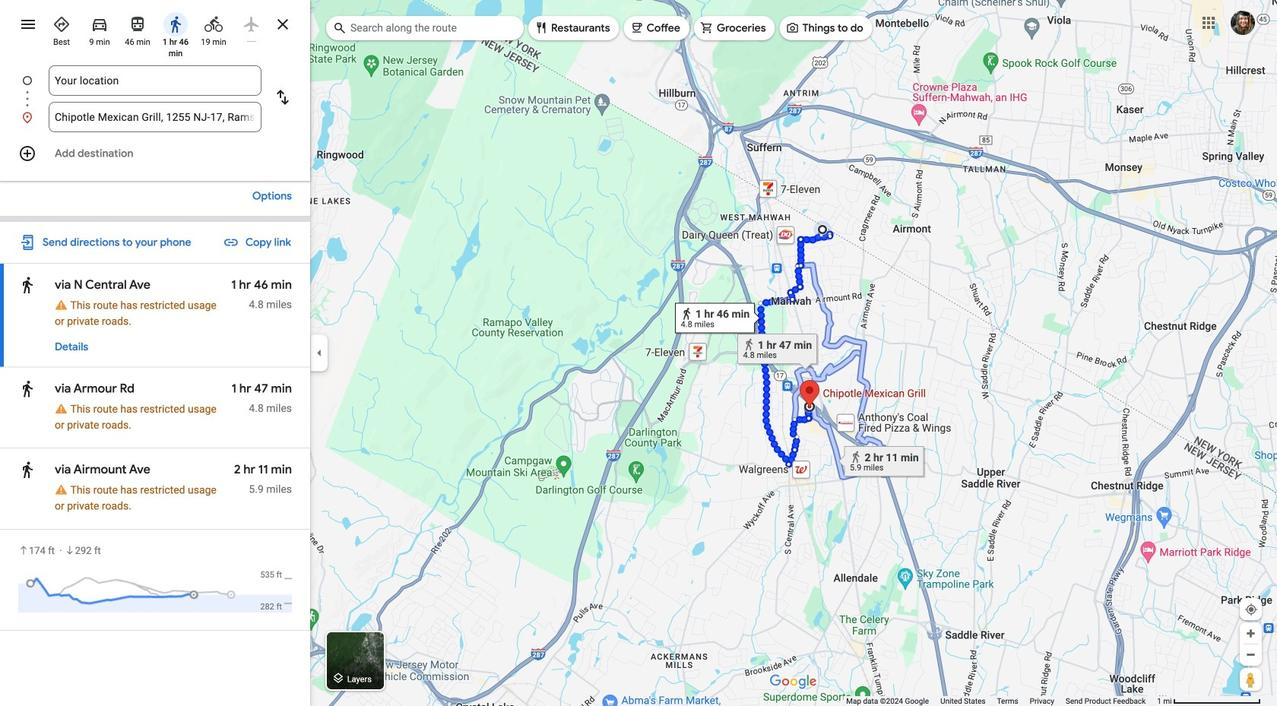 Task type: describe. For each thing, give the bounding box(es) containing it.
best travel modes image
[[52, 15, 71, 33]]

google maps element
[[0, 0, 1277, 706]]

list item inside list
[[0, 102, 310, 132]]

2 walking image from the top
[[18, 380, 36, 398]]

flights image
[[243, 15, 261, 33]]

zoom in image
[[1245, 628, 1257, 639]]

list inside the google maps element
[[0, 65, 336, 132]]

none radio transit
[[122, 9, 154, 48]]

Destination Chipotle Mexican Grill, 1255 NJ-17, Ramsey, NJ 07446 field
[[55, 108, 255, 126]]



Task type: locate. For each thing, give the bounding box(es) containing it.
warning tooltip
[[55, 300, 68, 311], [55, 404, 68, 415], [55, 485, 68, 496]]

none radio cycling
[[198, 9, 230, 48]]

zoom out image
[[1245, 649, 1257, 661]]

1 vertical spatial warning tooltip
[[55, 404, 68, 415]]

Starting point Your location field
[[55, 71, 255, 90]]

directions main content
[[0, 0, 310, 706]]

None radio
[[46, 9, 78, 48], [84, 9, 116, 48], [122, 9, 154, 48]]

2 vertical spatial warning tooltip
[[55, 485, 68, 496]]

0 horizontal spatial none radio
[[46, 9, 78, 48]]

2 horizontal spatial none radio
[[122, 9, 154, 48]]

none radio left driving radio
[[46, 9, 78, 48]]

driving image
[[90, 15, 109, 33]]

show your location image
[[1245, 603, 1258, 617]]

none field up destination chipotle mexican grill, 1255 nj-17, ramsey, nj 07446 field
[[55, 65, 255, 96]]

0 vertical spatial walking image
[[18, 276, 36, 294]]

none radio right driving radio
[[122, 9, 154, 48]]

1 walking image from the top
[[18, 276, 36, 294]]

warning tooltip for 2nd walking icon from the bottom of the directions 'main content'
[[55, 300, 68, 311]]

list item down transit radio
[[0, 65, 336, 114]]

2 none radio from the left
[[84, 9, 116, 48]]

warning tooltip for walking image in directions 'main content'
[[55, 485, 68, 496]]

0 vertical spatial none field
[[55, 65, 255, 96]]

walking image
[[18, 276, 36, 294], [18, 380, 36, 398]]

none radio right the best travel modes radio
[[84, 9, 116, 48]]

1 warning tooltip from the top
[[55, 300, 68, 311]]

none field down the starting point your location field
[[55, 102, 255, 132]]

2 none field from the top
[[55, 102, 255, 132]]

0 vertical spatial walking image
[[167, 15, 185, 33]]

google account: giulia masi  
(giulia.masi@adept.ai) image
[[1231, 11, 1255, 35]]

none radio the best travel modes
[[46, 9, 78, 48]]

walking image
[[167, 15, 185, 33], [18, 461, 36, 479]]

none field destination chipotle mexican grill, 1255 nj-17, ramsey, nj 07446
[[55, 102, 255, 132]]

2 list item from the top
[[0, 102, 310, 132]]

2 warning tooltip from the top
[[55, 404, 68, 415]]

collapse side panel image
[[311, 345, 328, 362]]

3 none radio from the left
[[122, 9, 154, 48]]

show street view coverage image
[[1240, 668, 1262, 691]]

none field the starting point your location
[[55, 65, 255, 96]]

1 horizontal spatial walking image
[[167, 15, 185, 33]]

1 vertical spatial none field
[[55, 102, 255, 132]]

list
[[0, 65, 336, 132]]

1 none radio from the left
[[46, 9, 78, 48]]

3 warning tooltip from the top
[[55, 485, 68, 496]]

warning tooltip for 2nd walking icon from the top
[[55, 404, 68, 415]]

total ascent of 174 ft. total descent of 292 ft. image
[[18, 569, 292, 615]]

0 vertical spatial warning tooltip
[[55, 300, 68, 311]]

1 vertical spatial walking image
[[18, 461, 36, 479]]

1 horizontal spatial none radio
[[84, 9, 116, 48]]

transit image
[[128, 15, 147, 33]]

None field
[[55, 65, 255, 96], [55, 102, 255, 132]]

1 vertical spatial walking image
[[18, 380, 36, 398]]

walking image inside directions 'main content'
[[18, 461, 36, 479]]

none radio driving
[[84, 9, 116, 48]]

list item down the starting point your location field
[[0, 102, 310, 132]]

none radio flights
[[236, 9, 268, 42]]

cycling image
[[205, 15, 223, 33]]

list item
[[0, 65, 336, 114], [0, 102, 310, 132]]

None radio
[[160, 9, 192, 59], [198, 9, 230, 48], [236, 9, 268, 42], [160, 9, 192, 59]]

1 none field from the top
[[55, 65, 255, 96]]

1 list item from the top
[[0, 65, 336, 114]]

0 horizontal spatial walking image
[[18, 461, 36, 479]]



Task type: vqa. For each thing, say whether or not it's contained in the screenshot.
second warning tooltip from the top
yes



